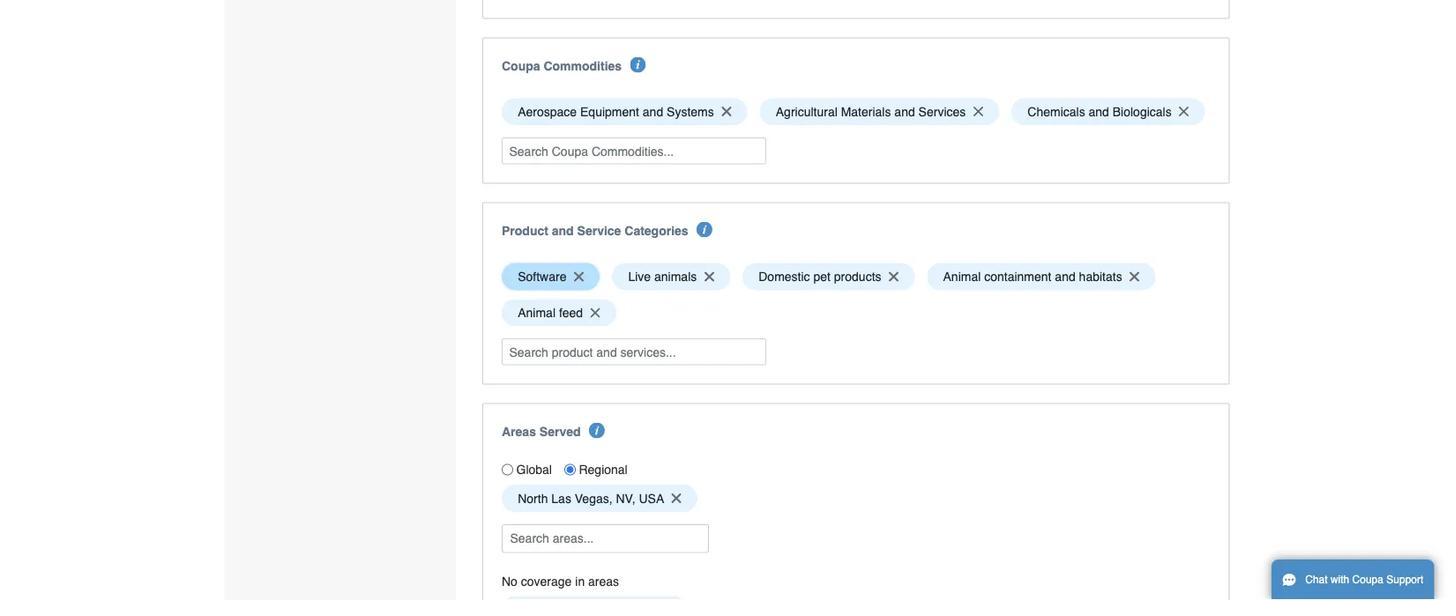 Task type: vqa. For each thing, say whether or not it's contained in the screenshot.
Notifications 0
no



Task type: locate. For each thing, give the bounding box(es) containing it.
1 vertical spatial animal
[[518, 306, 556, 320]]

animal for animal feed
[[518, 306, 556, 320]]

0 vertical spatial animal
[[943, 270, 981, 284]]

north las vegas, nv, usa
[[518, 492, 664, 506]]

and for habitats
[[1055, 270, 1076, 284]]

1 horizontal spatial coupa
[[1352, 574, 1384, 586]]

with
[[1331, 574, 1349, 586]]

and inside aerospace equipment and systems option
[[643, 105, 663, 119]]

areas
[[588, 574, 619, 589]]

and left services
[[894, 105, 915, 119]]

categories
[[625, 224, 688, 238]]

1 selected areas list box from the top
[[496, 481, 1216, 517]]

None radio
[[502, 464, 513, 476], [564, 464, 576, 476], [502, 464, 513, 476], [564, 464, 576, 476]]

1 selected list box from the top
[[496, 94, 1216, 130]]

coverage
[[521, 574, 572, 589]]

biologicals
[[1113, 105, 1172, 119]]

services
[[918, 105, 966, 119]]

feed
[[559, 306, 583, 320]]

usa
[[639, 492, 664, 506]]

areas
[[502, 425, 536, 439]]

and for services
[[894, 105, 915, 119]]

and inside the animal containment and habitats option
[[1055, 270, 1076, 284]]

animal feed
[[518, 306, 583, 320]]

coupa right with
[[1352, 574, 1384, 586]]

software option
[[502, 263, 600, 290]]

aerospace equipment and systems option
[[502, 98, 747, 125]]

0 vertical spatial additional information image
[[630, 57, 646, 73]]

no
[[502, 574, 518, 589]]

coupa up the aerospace
[[502, 58, 540, 73]]

1 vertical spatial coupa
[[1352, 574, 1384, 586]]

0 vertical spatial selected areas list box
[[496, 481, 1216, 517]]

animal feed option
[[502, 299, 616, 326]]

0 horizontal spatial additional information image
[[589, 423, 605, 439]]

and left systems
[[643, 105, 663, 119]]

0 horizontal spatial coupa
[[502, 58, 540, 73]]

additional information image
[[630, 57, 646, 73], [589, 423, 605, 439]]

domestic pet products
[[759, 270, 881, 284]]

0 horizontal spatial animal
[[518, 306, 556, 320]]

animal left "feed"
[[518, 306, 556, 320]]

selected list box for product and service categories
[[496, 259, 1216, 331]]

product and service categories
[[502, 224, 688, 238]]

live
[[628, 270, 651, 284]]

1 vertical spatial selected list box
[[496, 259, 1216, 331]]

chemicals and biologicals
[[1028, 105, 1172, 119]]

coupa
[[502, 58, 540, 73], [1352, 574, 1384, 586]]

selected list box
[[496, 94, 1216, 130], [496, 259, 1216, 331]]

animals
[[654, 270, 697, 284]]

selected list box containing software
[[496, 259, 1216, 331]]

animal containment and habitats option
[[927, 263, 1156, 290]]

and for systems
[[643, 105, 663, 119]]

additional information image
[[697, 222, 712, 238]]

1 horizontal spatial additional information image
[[630, 57, 646, 73]]

1 vertical spatial selected areas list box
[[496, 592, 1216, 601]]

selected areas list box
[[496, 481, 1216, 517], [496, 592, 1216, 601]]

additional information image up aerospace equipment and systems option
[[630, 57, 646, 73]]

chat with coupa support
[[1305, 574, 1424, 586]]

chat with coupa support button
[[1272, 560, 1434, 601]]

animal
[[943, 270, 981, 284], [518, 306, 556, 320]]

and inside agricultural materials and services option
[[894, 105, 915, 119]]

animal left containment
[[943, 270, 981, 284]]

1 horizontal spatial animal
[[943, 270, 981, 284]]

selected areas list box containing north las vegas, nv, usa
[[496, 481, 1216, 517]]

materials
[[841, 105, 891, 119]]

product
[[502, 224, 548, 238]]

and left habitats
[[1055, 270, 1076, 284]]

and right chemicals
[[1089, 105, 1109, 119]]

pet
[[813, 270, 831, 284]]

2 selected list box from the top
[[496, 259, 1216, 331]]

selected list box containing aerospace equipment and systems
[[496, 94, 1216, 130]]

live animals
[[628, 270, 697, 284]]

and
[[643, 105, 663, 119], [894, 105, 915, 119], [1089, 105, 1109, 119], [552, 224, 574, 238], [1055, 270, 1076, 284]]

additional information image right served
[[589, 423, 605, 439]]

agricultural materials and services
[[776, 105, 966, 119]]

coupa commodities
[[502, 58, 622, 73]]

habitats
[[1079, 270, 1122, 284]]

0 vertical spatial selected list box
[[496, 94, 1216, 130]]

1 vertical spatial additional information image
[[589, 423, 605, 439]]

products
[[834, 270, 881, 284]]

systems
[[667, 105, 714, 119]]



Task type: describe. For each thing, give the bounding box(es) containing it.
nv,
[[616, 492, 635, 506]]

global
[[516, 463, 552, 477]]

software
[[518, 270, 567, 284]]

agricultural
[[776, 105, 838, 119]]

containment
[[984, 270, 1052, 284]]

chemicals
[[1028, 105, 1085, 119]]

equipment
[[580, 105, 639, 119]]

and left service
[[552, 224, 574, 238]]

0 vertical spatial coupa
[[502, 58, 540, 73]]

support
[[1386, 574, 1424, 586]]

Search areas... text field
[[504, 526, 707, 552]]

animal for animal containment and habitats
[[943, 270, 981, 284]]

animal containment and habitats
[[943, 270, 1122, 284]]

domestic pet products option
[[743, 263, 915, 290]]

aerospace equipment and systems
[[518, 105, 714, 119]]

live animals option
[[612, 263, 730, 290]]

in
[[575, 574, 585, 589]]

no coverage in areas
[[502, 574, 619, 589]]

additional information image for areas served
[[589, 423, 605, 439]]

regional
[[579, 463, 628, 477]]

vegas,
[[575, 492, 613, 506]]

domestic
[[759, 270, 810, 284]]

north
[[518, 492, 548, 506]]

chemicals and biologicals option
[[1012, 98, 1205, 125]]

2 selected areas list box from the top
[[496, 592, 1216, 601]]

las
[[551, 492, 571, 506]]

Search Coupa Commodities... field
[[502, 138, 766, 165]]

chat
[[1305, 574, 1328, 586]]

and inside chemicals and biologicals option
[[1089, 105, 1109, 119]]

coupa inside button
[[1352, 574, 1384, 586]]

commodities
[[544, 58, 622, 73]]

served
[[539, 425, 581, 439]]

areas served
[[502, 425, 581, 439]]

Search product and services... field
[[502, 339, 766, 366]]

north las vegas, nv, usa option
[[502, 485, 698, 512]]

aerospace
[[518, 105, 577, 119]]

additional information image for coupa commodities
[[630, 57, 646, 73]]

service
[[577, 224, 621, 238]]

agricultural materials and services option
[[760, 98, 999, 125]]

selected list box for coupa commodities
[[496, 94, 1216, 130]]



